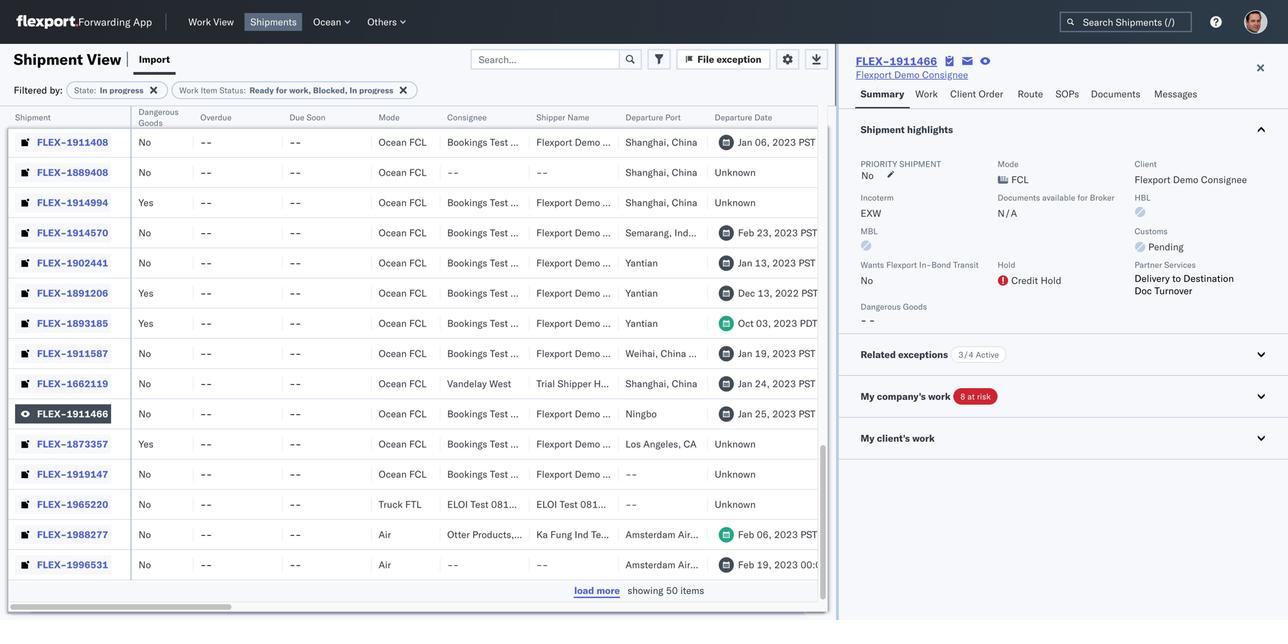 Task type: locate. For each thing, give the bounding box(es) containing it.
my left client's
[[861, 432, 874, 444]]

flex-1662119 button
[[15, 374, 111, 393]]

consignee for flex-1914994
[[511, 197, 557, 209]]

0 horizontal spatial view
[[87, 50, 121, 69]]

1 horizontal spatial :
[[243, 85, 246, 95]]

feb left the '23,'
[[738, 227, 754, 239]]

1 horizontal spatial progress
[[359, 85, 393, 95]]

yantian for jan 13, 2023 pst
[[626, 257, 658, 269]]

1911466 up "flexport demo consignee"
[[890, 54, 937, 68]]

pst up 2022
[[799, 257, 815, 269]]

forwarding
[[78, 15, 130, 28]]

2 yantian from the top
[[626, 257, 658, 269]]

4 jan from the top
[[738, 378, 752, 390]]

0 horizontal spatial 081801
[[491, 498, 527, 510]]

2 air from the top
[[379, 559, 391, 571]]

flex- up summary
[[856, 54, 890, 68]]

2 jan from the top
[[738, 257, 752, 269]]

feb for feb 06, 2023 pst
[[738, 528, 754, 540]]

flex-1893185
[[37, 317, 108, 329]]

documents up n/a
[[998, 192, 1040, 203]]

0 horizontal spatial documents
[[998, 192, 1040, 203]]

no for flex-1996531
[[139, 559, 151, 571]]

1 bookings test consignee from the top
[[447, 106, 557, 118]]

5 ocean fcl from the top
[[379, 227, 427, 239]]

1 yes from the top
[[139, 197, 153, 209]]

0 vertical spatial goods
[[139, 118, 163, 128]]

19, up 24,
[[755, 347, 770, 359]]

jan left 25,
[[738, 408, 752, 420]]

my left company's
[[861, 390, 874, 402]]

8 bookings test consignee from the top
[[447, 347, 557, 359]]

4 co. from the top
[[639, 257, 652, 269]]

Search... text field
[[470, 49, 620, 70]]

1 vertical spatial for
[[1077, 192, 1088, 203]]

test
[[490, 106, 508, 118], [579, 106, 597, 118], [490, 136, 508, 148], [490, 197, 508, 209], [490, 227, 508, 239], [490, 257, 508, 269], [490, 287, 508, 299], [490, 317, 508, 329], [490, 347, 508, 359], [490, 408, 508, 420], [490, 438, 508, 450], [490, 468, 508, 480], [470, 498, 489, 510], [560, 498, 578, 510]]

1 vertical spatial work
[[912, 432, 935, 444]]

1 horizontal spatial mode
[[998, 159, 1019, 169]]

others
[[367, 16, 397, 28]]

fcl for flex-1911466
[[409, 408, 427, 420]]

10 flexport demo shipper co. from the top
[[536, 468, 652, 480]]

no for flex-1988277
[[139, 528, 151, 540]]

(mainland)
[[689, 347, 741, 359]]

test for flex-1919147
[[490, 468, 508, 480]]

test for flex-1911466
[[490, 408, 508, 420]]

3 feb from the top
[[738, 559, 754, 571]]

9 bookings test consignee from the top
[[447, 408, 557, 420]]

dangerous inside button
[[139, 107, 179, 117]]

to
[[1172, 272, 1181, 284]]

0 horizontal spatial dangerous
[[139, 107, 179, 117]]

no for flex-1889408
[[139, 166, 151, 178]]

flex- for flex-1911466 button
[[37, 408, 67, 420]]

for left broker
[[1077, 192, 1088, 203]]

for left 'work,'
[[276, 85, 287, 95]]

departure for departure port
[[626, 112, 663, 122]]

ready
[[249, 85, 274, 95]]

4 yantian from the top
[[626, 317, 658, 329]]

6 bookings test consignee from the top
[[447, 287, 557, 299]]

shanghai, china for flex-1911408
[[626, 136, 697, 148]]

file exception button
[[676, 49, 770, 70], [676, 49, 770, 70]]

flex-1889408
[[37, 166, 108, 178]]

1965220
[[67, 498, 108, 510]]

1 horizontal spatial client
[[1135, 159, 1157, 169]]

yes for flex-1893185
[[139, 317, 153, 329]]

demo for 1893185
[[575, 317, 600, 329]]

departure left the date
[[715, 112, 752, 122]]

port
[[665, 112, 681, 122]]

7 flexport demo shipper co. from the top
[[536, 347, 652, 359]]

ocean fcl for flex-1893185
[[379, 317, 427, 329]]

2 co. from the top
[[639, 197, 652, 209]]

resize handle column header
[[114, 106, 130, 620], [177, 106, 193, 620], [266, 106, 283, 620], [355, 106, 372, 620], [424, 106, 440, 620], [513, 106, 529, 620], [602, 106, 619, 620], [691, 106, 708, 620]]

flex-1911466 link
[[856, 54, 937, 68]]

shipment for shipment
[[15, 112, 51, 122]]

work for view
[[188, 16, 211, 28]]

0 vertical spatial work
[[928, 390, 951, 402]]

flexport demo shipper co. for oct 03, 2023 pdt
[[536, 317, 652, 329]]

flex- down flex-1662119 button
[[37, 408, 67, 420]]

ocean button
[[308, 13, 356, 31]]

1 vertical spatial my
[[861, 432, 874, 444]]

2 feb from the top
[[738, 528, 754, 540]]

consignee inside button
[[447, 112, 487, 122]]

10 ocean fcl from the top
[[379, 378, 427, 390]]

ocean fcl for flex-1919147
[[379, 468, 427, 480]]

showing
[[627, 584, 663, 596]]

1 horizontal spatial dangerous
[[861, 301, 901, 312]]

1 shanghai, from the top
[[626, 136, 669, 148]]

feb up feb 19, 2023 00:00 pst
[[738, 528, 754, 540]]

1 vertical spatial goods
[[903, 301, 927, 312]]

pst up jan 13, 2023 pst
[[800, 227, 817, 239]]

oct
[[738, 317, 754, 329]]

081801 up products,
[[491, 498, 527, 510]]

1 vertical spatial client
[[1135, 159, 1157, 169]]

forwarding app link
[[16, 15, 152, 29]]

1 vertical spatial shipment
[[15, 112, 51, 122]]

06, down the date
[[755, 136, 770, 148]]

flex- down flex-1965220 button at the bottom
[[37, 528, 67, 540]]

2023 right 25,
[[772, 408, 796, 420]]

1 eloi test 081801 from the left
[[447, 498, 527, 510]]

work for item
[[179, 85, 199, 95]]

jan up 'dec'
[[738, 257, 752, 269]]

8 co. from the top
[[639, 408, 652, 420]]

6 unknown from the top
[[715, 498, 756, 510]]

4 ocean fcl from the top
[[379, 197, 427, 209]]

1 co. from the top
[[639, 136, 652, 148]]

progress down import button
[[109, 85, 144, 95]]

fcl for flex-1914994
[[409, 197, 427, 209]]

flexport for 1911466
[[536, 408, 572, 420]]

1 shanghai, china from the top
[[626, 136, 697, 148]]

2023 for feb 19, 2023 00:00 pst
[[774, 559, 798, 571]]

consignee button
[[440, 109, 516, 123]]

shipment for shipment view
[[14, 50, 83, 69]]

0 horizontal spatial flex-1911466
[[37, 408, 108, 420]]

jan down oct
[[738, 347, 752, 359]]

3 shanghai, china from the top
[[626, 197, 697, 209]]

available
[[1042, 192, 1075, 203]]

client inside client flexport demo consignee incoterm exw
[[1135, 159, 1157, 169]]

in right state
[[100, 85, 107, 95]]

fung
[[550, 528, 572, 540]]

0 vertical spatial documents
[[1091, 88, 1140, 100]]

goods down state : in progress
[[139, 118, 163, 128]]

flex- down flex-1891206 button
[[37, 317, 67, 329]]

2 vertical spatial shipment
[[861, 123, 905, 135]]

shipment down filtered
[[15, 112, 51, 122]]

flex-1965220
[[37, 498, 108, 510]]

feb down feb 06, 2023 pst
[[738, 559, 754, 571]]

departure inside "button"
[[715, 112, 752, 122]]

load more button
[[574, 584, 621, 597]]

1 vertical spatial 13,
[[758, 287, 773, 299]]

work right client's
[[912, 432, 935, 444]]

hold right credit
[[1041, 274, 1061, 286]]

shipment down summary button
[[861, 123, 905, 135]]

yes right 1914994
[[139, 197, 153, 209]]

1 horizontal spatial documents
[[1091, 88, 1140, 100]]

documents right sops button
[[1091, 88, 1140, 100]]

no for flex-1911587
[[139, 347, 151, 359]]

flex- down flex-1893185 button
[[37, 347, 67, 359]]

jan left 24,
[[738, 378, 752, 390]]

2 vertical spatial feb
[[738, 559, 754, 571]]

0 horizontal spatial in
[[100, 85, 107, 95]]

my company's work
[[861, 390, 951, 402]]

6 flexport demo shipper co. from the top
[[536, 317, 652, 329]]

ocean fcl for flex-1911408
[[379, 136, 427, 148]]

3 yantian from the top
[[626, 287, 658, 299]]

0 horizontal spatial eloi
[[447, 498, 468, 510]]

yes for flex-1891206
[[139, 287, 153, 299]]

4 unknown from the top
[[715, 438, 756, 450]]

1 horizontal spatial view
[[213, 16, 234, 28]]

flex- down flex-1919147 button
[[37, 498, 67, 510]]

flex-1965220 button
[[15, 495, 111, 514]]

goods down wants flexport in-bond transit no on the top right
[[903, 301, 927, 312]]

yes right 1893185 at the bottom left of the page
[[139, 317, 153, 329]]

19, for jan
[[755, 347, 770, 359]]

flex- for flex-1873357 button
[[37, 438, 67, 450]]

shipper for flex-1914570
[[603, 227, 636, 239]]

ocean fcl for flex-1891206
[[379, 287, 427, 299]]

demo for 1911587
[[575, 347, 600, 359]]

flex-1996531 button
[[15, 555, 111, 574]]

13,
[[755, 257, 770, 269], [758, 287, 773, 299]]

load more
[[574, 584, 620, 596]]

flex-1902441 button
[[15, 253, 111, 273]]

2023 right 24,
[[772, 378, 796, 390]]

shanghai, for flex-1914994
[[626, 197, 669, 209]]

shanghai, china
[[626, 136, 697, 148], [626, 166, 697, 178], [626, 197, 697, 209], [626, 378, 697, 390]]

shipper inside button
[[536, 112, 565, 122]]

flexport for 1902441
[[536, 257, 572, 269]]

partner
[[1135, 260, 1162, 270]]

goods inside the dangerous goods
[[139, 118, 163, 128]]

jan down "departure date"
[[738, 136, 752, 148]]

1 horizontal spatial in
[[350, 85, 357, 95]]

1 feb from the top
[[738, 227, 754, 239]]

1911466 down 1662119
[[67, 408, 108, 420]]

shipment view
[[14, 50, 121, 69]]

5 jan from the top
[[738, 408, 752, 420]]

test for flex-1902441
[[490, 257, 508, 269]]

1 horizontal spatial eloi
[[536, 498, 557, 510]]

china for flex-1911587
[[661, 347, 686, 359]]

pst down the jan 24, 2023 pst
[[799, 408, 815, 420]]

2023 up feb 19, 2023 00:00 pst
[[774, 528, 798, 540]]

yes right 1873357
[[139, 438, 153, 450]]

0 vertical spatial my
[[861, 390, 874, 402]]

shanghai, china for flex-1914994
[[626, 197, 697, 209]]

0 vertical spatial dangerous
[[139, 107, 179, 117]]

0 vertical spatial hold
[[998, 260, 1015, 270]]

yes
[[139, 197, 153, 209], [139, 287, 153, 299], [139, 317, 153, 329], [139, 438, 153, 450]]

no inside wants flexport in-bond transit no
[[861, 274, 873, 286]]

no for flex-1965220
[[139, 498, 151, 510]]

0 horizontal spatial mode
[[379, 112, 400, 122]]

flexport for 1911408
[[536, 136, 572, 148]]

flex- for flex-1911587 button
[[37, 347, 67, 359]]

5 bookings test consignee from the top
[[447, 257, 557, 269]]

12 ocean fcl from the top
[[379, 438, 427, 450]]

flexport for 1893185
[[536, 317, 572, 329]]

flex-1911466 up flex-1873357
[[37, 408, 108, 420]]

bookings test consignee for flex-1891206
[[447, 287, 557, 299]]

documents inside button
[[1091, 88, 1140, 100]]

shipper for flex-1911587
[[603, 347, 636, 359]]

departure left port
[[626, 112, 663, 122]]

11 bookings test consignee from the top
[[447, 468, 557, 480]]

1 jan from the top
[[738, 136, 752, 148]]

hector
[[594, 378, 623, 390]]

client up hbl
[[1135, 159, 1157, 169]]

-
[[200, 106, 206, 118], [206, 106, 212, 118], [289, 106, 295, 118], [295, 106, 301, 118], [200, 136, 206, 148], [206, 136, 212, 148], [289, 136, 295, 148], [295, 136, 301, 148], [200, 166, 206, 178], [206, 166, 212, 178], [289, 166, 295, 178], [295, 166, 301, 178], [447, 166, 453, 178], [453, 166, 459, 178], [536, 166, 542, 178], [542, 166, 548, 178], [200, 197, 206, 209], [206, 197, 212, 209], [289, 197, 295, 209], [295, 197, 301, 209], [200, 227, 206, 239], [206, 227, 212, 239], [289, 227, 295, 239], [295, 227, 301, 239], [200, 257, 206, 269], [206, 257, 212, 269], [289, 257, 295, 269], [295, 257, 301, 269], [200, 287, 206, 299], [206, 287, 212, 299], [289, 287, 295, 299], [295, 287, 301, 299], [861, 314, 867, 326], [869, 314, 875, 326], [200, 317, 206, 329], [206, 317, 212, 329], [289, 317, 295, 329], [295, 317, 301, 329], [200, 347, 206, 359], [206, 347, 212, 359], [289, 347, 295, 359], [295, 347, 301, 359], [200, 378, 206, 390], [206, 378, 212, 390], [289, 378, 295, 390], [295, 378, 301, 390], [200, 408, 206, 420], [206, 408, 212, 420], [289, 408, 295, 420], [295, 408, 301, 420], [200, 438, 206, 450], [206, 438, 212, 450], [289, 438, 295, 450], [295, 438, 301, 450], [200, 468, 206, 480], [206, 468, 212, 480], [289, 468, 295, 480], [295, 468, 301, 480], [626, 468, 631, 480], [631, 468, 637, 480], [200, 498, 206, 510], [206, 498, 212, 510], [289, 498, 295, 510], [295, 498, 301, 510], [626, 498, 631, 510], [631, 498, 637, 510], [200, 528, 206, 540], [206, 528, 212, 540], [289, 528, 295, 540], [295, 528, 301, 540], [200, 559, 206, 571], [206, 559, 212, 571], [289, 559, 295, 571], [295, 559, 301, 571], [447, 559, 453, 571], [453, 559, 459, 571], [536, 559, 542, 571], [542, 559, 548, 571]]

flex- down flex-1914994 button
[[37, 227, 67, 239]]

flex- down "shipment" button on the left of page
[[37, 136, 67, 148]]

: left ready at top left
[[243, 85, 246, 95]]

7 resize handle column header from the left
[[602, 106, 619, 620]]

bookings test consignee for flex-1902441
[[447, 257, 557, 269]]

8 resize handle column header from the left
[[691, 106, 708, 620]]

flex- down "flex-1988277" button
[[37, 559, 67, 571]]

1 horizontal spatial for
[[1077, 192, 1088, 203]]

hold
[[998, 260, 1015, 270], [1041, 274, 1061, 286]]

1 ocean fcl from the top
[[379, 106, 427, 118]]

1 horizontal spatial 081801
[[580, 498, 616, 510]]

progress
[[109, 85, 144, 95], [359, 85, 393, 95]]

hbl
[[1135, 192, 1151, 203]]

los angeles, ca
[[626, 438, 697, 450]]

1 vertical spatial documents
[[998, 192, 1040, 203]]

: up 1898542
[[94, 85, 96, 95]]

china for flex-1662119
[[672, 378, 697, 390]]

messages button
[[1149, 82, 1205, 108]]

2 resize handle column header from the left
[[177, 106, 193, 620]]

5 flexport demo shipper co. from the top
[[536, 287, 652, 299]]

pst right 00:00
[[830, 559, 847, 571]]

2 : from the left
[[243, 85, 246, 95]]

eloi up ka
[[536, 498, 557, 510]]

4 shanghai, china from the top
[[626, 378, 697, 390]]

1988277
[[67, 528, 108, 540]]

13, right 'dec'
[[758, 287, 773, 299]]

4 yes from the top
[[139, 438, 153, 450]]

1 horizontal spatial goods
[[903, 301, 927, 312]]

1 vertical spatial view
[[87, 50, 121, 69]]

flex-1898542
[[37, 106, 108, 118]]

1 081801 from the left
[[491, 498, 527, 510]]

flex-1873357 button
[[15, 435, 111, 454]]

6 ocean fcl from the top
[[379, 257, 427, 269]]

pst right 2022
[[801, 287, 818, 299]]

bookings test consignee for flex-1914994
[[447, 197, 557, 209]]

06, for jan
[[755, 136, 770, 148]]

semarang, indonesia
[[626, 227, 717, 239]]

co. for jan 25, 2023 pst
[[639, 408, 652, 420]]

1 yantian from the top
[[626, 106, 658, 118]]

doc
[[1135, 285, 1152, 297]]

flex- down flex-1911587 button
[[37, 378, 67, 390]]

shanghai, china for flex-1662119
[[626, 378, 697, 390]]

ocean for 1914570
[[379, 227, 407, 239]]

air
[[379, 528, 391, 540], [379, 559, 391, 571]]

1 horizontal spatial hold
[[1041, 274, 1061, 286]]

0 horizontal spatial progress
[[109, 85, 144, 95]]

1891206
[[67, 287, 108, 299]]

work for my client's work
[[912, 432, 935, 444]]

transit
[[953, 260, 979, 270]]

work down flexport demo consignee link
[[915, 88, 938, 100]]

flex- down flex-1911466 button
[[37, 438, 67, 450]]

10 bookings test consignee from the top
[[447, 438, 557, 450]]

work right app
[[188, 16, 211, 28]]

1 air from the top
[[379, 528, 391, 540]]

related
[[861, 348, 896, 360]]

eloi test 081801 up ind
[[536, 498, 616, 510]]

1 vertical spatial flex-1911466
[[37, 408, 108, 420]]

0 horizontal spatial :
[[94, 85, 96, 95]]

sops button
[[1050, 82, 1085, 108]]

flex- down by:
[[37, 106, 67, 118]]

2 bookings test consignee from the top
[[447, 136, 557, 148]]

credit hold
[[1011, 274, 1061, 286]]

pst up 00:00
[[800, 528, 817, 540]]

19, for feb
[[757, 559, 772, 571]]

2 departure from the left
[[715, 112, 752, 122]]

1 eloi from the left
[[447, 498, 468, 510]]

3 unknown from the top
[[715, 197, 756, 209]]

state
[[74, 85, 94, 95]]

shipper for flex-1891206
[[603, 287, 636, 299]]

credit
[[1011, 274, 1038, 286]]

3 ocean fcl from the top
[[379, 166, 427, 178]]

0 vertical spatial mode
[[379, 112, 400, 122]]

9 ocean fcl from the top
[[379, 347, 427, 359]]

work inside the work view link
[[188, 16, 211, 28]]

7 bookings test consignee from the top
[[447, 317, 557, 329]]

3 jan from the top
[[738, 347, 752, 359]]

due soon
[[289, 112, 326, 122]]

bookings test consignee
[[447, 106, 557, 118], [447, 136, 557, 148], [447, 197, 557, 209], [447, 227, 557, 239], [447, 257, 557, 269], [447, 287, 557, 299], [447, 317, 557, 329], [447, 347, 557, 359], [447, 408, 557, 420], [447, 438, 557, 450], [447, 468, 557, 480]]

06, up feb 19, 2023 00:00 pst
[[757, 528, 772, 540]]

1 horizontal spatial 1911466
[[890, 54, 937, 68]]

pst down pdt
[[799, 347, 815, 359]]

1 flexport demo shipper co. from the top
[[536, 136, 652, 148]]

work inside work button
[[915, 88, 938, 100]]

co. for dec 13, 2022 pst
[[639, 287, 652, 299]]

081801 up tech
[[580, 498, 616, 510]]

ocean
[[313, 16, 341, 28], [379, 106, 407, 118], [379, 136, 407, 148], [379, 166, 407, 178], [379, 197, 407, 209], [379, 227, 407, 239], [379, 257, 407, 269], [379, 287, 407, 299], [379, 317, 407, 329], [379, 347, 407, 359], [379, 378, 407, 390], [379, 408, 407, 420], [379, 438, 407, 450], [379, 468, 407, 480]]

goods
[[139, 118, 163, 128], [903, 301, 927, 312]]

ocean inside button
[[313, 16, 341, 28]]

2023 down oct 03, 2023 pdt
[[772, 347, 796, 359]]

0 vertical spatial client
[[950, 88, 976, 100]]

hold up credit
[[998, 260, 1015, 270]]

2023 right the '23,'
[[774, 227, 798, 239]]

4 flexport demo shipper co. from the top
[[536, 257, 652, 269]]

co.
[[639, 136, 652, 148], [639, 197, 652, 209], [639, 227, 652, 239], [639, 257, 652, 269], [639, 287, 652, 299], [639, 317, 652, 329], [639, 347, 652, 359], [639, 408, 652, 420], [639, 438, 652, 450], [639, 468, 652, 480]]

2 unknown from the top
[[715, 166, 756, 178]]

1 vertical spatial feb
[[738, 528, 754, 540]]

dangerous down wants
[[861, 301, 901, 312]]

1 horizontal spatial flex-1911466
[[856, 54, 937, 68]]

shanghai, for flex-1911408
[[626, 136, 669, 148]]

8
[[960, 391, 965, 402]]

0 vertical spatial 06,
[[755, 136, 770, 148]]

6 resize handle column header from the left
[[513, 106, 529, 620]]

flex-1889408 button
[[15, 163, 111, 182]]

5 resize handle column header from the left
[[424, 106, 440, 620]]

2023 up 2022
[[772, 257, 796, 269]]

3 shanghai, from the top
[[626, 197, 669, 209]]

eloi test 081801 up otter products, llc
[[447, 498, 527, 510]]

client left 'order'
[[950, 88, 976, 100]]

bookings test consignee for flex-1898542
[[447, 106, 557, 118]]

client
[[950, 88, 976, 100], [1135, 159, 1157, 169]]

3 yes from the top
[[139, 317, 153, 329]]

ocean fcl for flex-1911466
[[379, 408, 427, 420]]

2 shanghai, from the top
[[626, 166, 669, 178]]

work inside button
[[912, 432, 935, 444]]

dangerous down import button
[[139, 107, 179, 117]]

3 co. from the top
[[639, 227, 652, 239]]

1 vertical spatial 06,
[[757, 528, 772, 540]]

1 horizontal spatial departure
[[715, 112, 752, 122]]

1 in from the left
[[100, 85, 107, 95]]

0 horizontal spatial eloi test 081801
[[447, 498, 527, 510]]

11 ocean fcl from the top
[[379, 408, 427, 420]]

departure inside button
[[626, 112, 663, 122]]

work
[[188, 16, 211, 28], [179, 85, 199, 95], [915, 88, 938, 100]]

0 vertical spatial 19,
[[755, 347, 770, 359]]

2023 right 03,
[[774, 317, 797, 329]]

0 vertical spatial air
[[379, 528, 391, 540]]

app
[[133, 15, 152, 28]]

8 at risk
[[960, 391, 991, 402]]

ocean fcl for flex-1911587
[[379, 347, 427, 359]]

flex- down flex-1873357 button
[[37, 468, 67, 480]]

7 co. from the top
[[639, 347, 652, 359]]

0 horizontal spatial for
[[276, 85, 287, 95]]

consignee for flex-1919147
[[511, 468, 557, 480]]

0 horizontal spatial client
[[950, 88, 976, 100]]

flex- down flex-1911408 button
[[37, 166, 67, 178]]

flex- down "flex-1914570" button
[[37, 257, 67, 269]]

ocean for 1919147
[[379, 468, 407, 480]]

flex-1911466 up "flexport demo consignee"
[[856, 54, 937, 68]]

6 co. from the top
[[639, 317, 652, 329]]

bookings for flex-1919147
[[447, 468, 487, 480]]

flex- down 'flex-1889408' button on the top of page
[[37, 197, 67, 209]]

0 horizontal spatial goods
[[139, 118, 163, 128]]

pst up jan 25, 2023 pst
[[799, 378, 815, 390]]

1 departure from the left
[[626, 112, 663, 122]]

flexport inside client flexport demo consignee incoterm exw
[[1135, 174, 1171, 186]]

demo inside client flexport demo consignee incoterm exw
[[1173, 174, 1198, 186]]

2 eloi from the left
[[536, 498, 557, 510]]

pst down departure date "button"
[[799, 136, 815, 148]]

1 unknown from the top
[[715, 106, 756, 118]]

06, for feb
[[757, 528, 772, 540]]

work view
[[188, 16, 234, 28]]

progress up the mode button
[[359, 85, 393, 95]]

8 ocean fcl from the top
[[379, 317, 427, 329]]

co. for feb 23, 2023 pst
[[639, 227, 652, 239]]

demo for 1919147
[[575, 468, 600, 480]]

1 vertical spatial dangerous
[[861, 301, 901, 312]]

client inside button
[[950, 88, 976, 100]]

0 vertical spatial 13,
[[755, 257, 770, 269]]

1 vertical spatial 19,
[[757, 559, 772, 571]]

bookings test consignee for flex-1911466
[[447, 408, 557, 420]]

2 yes from the top
[[139, 287, 153, 299]]

1 horizontal spatial eloi test 081801
[[536, 498, 616, 510]]

indonesia
[[674, 227, 717, 239]]

7 ocean fcl from the top
[[379, 287, 427, 299]]

2023 left 00:00
[[774, 559, 798, 571]]

consignee for flex-1873357
[[511, 438, 557, 450]]

13, down the '23,'
[[755, 257, 770, 269]]

exw
[[861, 207, 881, 219]]

client order button
[[945, 82, 1012, 108]]

work for my company's work
[[928, 390, 951, 402]]

23,
[[757, 227, 772, 239]]

goods inside partner services delivery to destination doc turnover dangerous goods - -
[[903, 301, 927, 312]]

shipment up by:
[[14, 50, 83, 69]]

bookings test consignee for flex-1893185
[[447, 317, 557, 329]]

2 081801 from the left
[[580, 498, 616, 510]]

2 my from the top
[[861, 432, 874, 444]]

2023 down departure date "button"
[[772, 136, 796, 148]]

shipment for shipment highlights
[[861, 123, 905, 135]]

1 resize handle column header from the left
[[114, 106, 130, 620]]

eloi test 081801
[[447, 498, 527, 510], [536, 498, 616, 510]]

3 flexport demo shipper co. from the top
[[536, 227, 652, 239]]

co. for jan 19, 2023 pst
[[639, 347, 652, 359]]

0 horizontal spatial 1911466
[[67, 408, 108, 420]]

2023 for oct 03, 2023 pdt
[[774, 317, 797, 329]]

yes for flex-1873357
[[139, 438, 153, 450]]

my inside button
[[861, 432, 874, 444]]

destination
[[1184, 272, 1234, 284]]

pst
[[799, 136, 815, 148], [800, 227, 817, 239], [799, 257, 815, 269], [801, 287, 818, 299], [799, 347, 815, 359], [799, 378, 815, 390], [799, 408, 815, 420], [800, 528, 817, 540], [830, 559, 847, 571]]

view up state : in progress
[[87, 50, 121, 69]]

3 bookings test consignee from the top
[[447, 197, 557, 209]]

ocean fcl for flex-1873357
[[379, 438, 427, 450]]

unknown for 1898542
[[715, 106, 756, 118]]

departure port
[[626, 112, 681, 122]]

no for flex-1911466
[[139, 408, 151, 420]]

2 shanghai, china from the top
[[626, 166, 697, 178]]

4 bookings test consignee from the top
[[447, 227, 557, 239]]

bookings test consignee for flex-1873357
[[447, 438, 557, 450]]

work item status : ready for work, blocked, in progress
[[179, 85, 393, 95]]

shipment highlights
[[861, 123, 953, 135]]

work left item
[[179, 85, 199, 95]]

8 flexport demo shipper co. from the top
[[536, 408, 652, 420]]

0 horizontal spatial departure
[[626, 112, 663, 122]]

0 vertical spatial feb
[[738, 227, 754, 239]]

1 vertical spatial air
[[379, 559, 391, 571]]

00:00
[[800, 559, 827, 571]]

work left 8
[[928, 390, 951, 402]]

13, for 2022
[[758, 287, 773, 299]]

pending
[[1148, 241, 1184, 253]]

messages
[[1154, 88, 1197, 100]]

13 ocean fcl from the top
[[379, 468, 427, 480]]

by:
[[50, 84, 63, 96]]

5 co. from the top
[[639, 287, 652, 299]]

resize handle column header for shipment
[[114, 106, 130, 620]]

Search Shipments (/) text field
[[1060, 12, 1192, 32]]

ocean for 1902441
[[379, 257, 407, 269]]

eloi up otter
[[447, 498, 468, 510]]

view left shipments
[[213, 16, 234, 28]]

1914570
[[67, 227, 108, 239]]

departure date button
[[708, 109, 852, 123]]

0 vertical spatial shipment
[[14, 50, 83, 69]]

2 ocean fcl from the top
[[379, 136, 427, 148]]

4 shanghai, from the top
[[626, 378, 669, 390]]

5 unknown from the top
[[715, 468, 756, 480]]

trial
[[536, 378, 555, 390]]

1 vertical spatial 1911466
[[67, 408, 108, 420]]

19, down feb 06, 2023 pst
[[757, 559, 772, 571]]

shipment highlights button
[[839, 109, 1288, 150]]

flex- down the "flex-1902441" button
[[37, 287, 67, 299]]

documents inside documents available for broker n/a
[[998, 192, 1040, 203]]

0 vertical spatial view
[[213, 16, 234, 28]]

pdt
[[800, 317, 817, 329]]

test for flex-1898542
[[490, 106, 508, 118]]

flex-1911466 button
[[15, 404, 111, 424]]

jan for jan 06, 2023 pst
[[738, 136, 752, 148]]

in right blocked,
[[350, 85, 357, 95]]

1 my from the top
[[861, 390, 874, 402]]

departure
[[626, 112, 663, 122], [715, 112, 752, 122]]

yes right 1891206
[[139, 287, 153, 299]]



Task type: vqa. For each thing, say whether or not it's contained in the screenshot.


Task type: describe. For each thing, give the bounding box(es) containing it.
24,
[[755, 378, 770, 390]]

item
[[201, 85, 217, 95]]

flexport for 1914994
[[536, 197, 572, 209]]

1 vertical spatial mode
[[998, 159, 1019, 169]]

company's
[[877, 390, 926, 402]]

2023 for feb 23, 2023 pst
[[774, 227, 798, 239]]

3/4 active
[[958, 349, 999, 360]]

showing 50 items
[[627, 584, 704, 596]]

state : in progress
[[74, 85, 144, 95]]

client's
[[877, 432, 910, 444]]

consignee for flex-1911408
[[511, 136, 557, 148]]

0 vertical spatial 1911466
[[890, 54, 937, 68]]

yantian for oct 03, 2023 pdt
[[626, 317, 658, 329]]

flexport demo shipper co. for jan 19, 2023 pst
[[536, 347, 652, 359]]

feb for feb 23, 2023 pst
[[738, 227, 754, 239]]

llc
[[517, 528, 534, 540]]

ocean for 1911466
[[379, 408, 407, 420]]

trial shipper hector
[[536, 378, 623, 390]]

dec 13, 2022 pst
[[738, 287, 818, 299]]

2 progress from the left
[[359, 85, 393, 95]]

truck
[[379, 498, 403, 510]]

9 co. from the top
[[639, 438, 652, 450]]

active
[[976, 349, 999, 360]]

flexport inside wants flexport in-bond transit no
[[886, 260, 917, 270]]

1 progress from the left
[[109, 85, 144, 95]]

wants flexport in-bond transit no
[[861, 260, 979, 286]]

products,
[[472, 528, 514, 540]]

turnover
[[1154, 285, 1192, 297]]

summary
[[861, 88, 904, 100]]

13, for 2023
[[755, 257, 770, 269]]

consignee for flex-1911587
[[511, 347, 557, 359]]

1911466 inside flex-1911466 button
[[67, 408, 108, 420]]

no for flex-1898542
[[139, 106, 151, 118]]

shanghai, for flex-1889408
[[626, 166, 669, 178]]

file
[[697, 53, 714, 65]]

shipper for flex-1893185
[[603, 317, 636, 329]]

bookings for flex-1911587
[[447, 347, 487, 359]]

shipper for flex-1902441
[[603, 257, 636, 269]]

bookings for flex-1891206
[[447, 287, 487, 299]]

partner services delivery to destination doc turnover dangerous goods - -
[[861, 260, 1234, 326]]

vandelay
[[447, 378, 487, 390]]

view for shipment view
[[87, 50, 121, 69]]

consignee for flex-1898542
[[511, 106, 557, 118]]

customs
[[1135, 226, 1168, 236]]

demo for 1914570
[[575, 227, 600, 239]]

fcl for flex-1919147
[[409, 468, 427, 480]]

flex-1911408
[[37, 136, 108, 148]]

departure for departure date
[[715, 112, 752, 122]]

filtered by:
[[14, 84, 63, 96]]

demo for 1911466
[[575, 408, 600, 420]]

work view link
[[183, 13, 239, 31]]

flex- for flex-1965220 button at the bottom
[[37, 498, 67, 510]]

1 : from the left
[[94, 85, 96, 95]]

flex-1891206 button
[[15, 284, 111, 303]]

shipments link
[[245, 13, 302, 31]]

2023 for jan 06, 2023 pst
[[772, 136, 796, 148]]

pst for jan 24, 2023 pst
[[799, 378, 815, 390]]

departure date
[[715, 112, 772, 122]]

2 flexport demo shipper co. from the top
[[536, 197, 652, 209]]

2023 for feb 06, 2023 pst
[[774, 528, 798, 540]]

4 resize handle column header from the left
[[355, 106, 372, 620]]

test for flex-1911587
[[490, 347, 508, 359]]

los
[[626, 438, 641, 450]]

flex-1988277
[[37, 528, 108, 540]]

ocean for 1893185
[[379, 317, 407, 329]]

documents for documents available for broker n/a
[[998, 192, 1040, 203]]

pst for jan 06, 2023 pst
[[799, 136, 815, 148]]

no for flex-1914570
[[139, 227, 151, 239]]

ocean for 1898542
[[379, 106, 407, 118]]

file exception
[[697, 53, 761, 65]]

in-
[[919, 260, 931, 270]]

test for flex-1891206
[[490, 287, 508, 299]]

ocean fcl for flex-1914570
[[379, 227, 427, 239]]

load
[[574, 584, 594, 596]]

0 vertical spatial for
[[276, 85, 287, 95]]

flex-1902441
[[37, 257, 108, 269]]

shipper for flex-1911466
[[603, 408, 636, 420]]

oct 03, 2023 pdt
[[738, 317, 817, 329]]

shipment button
[[8, 109, 117, 123]]

blocked,
[[313, 85, 347, 95]]

ka
[[536, 528, 548, 540]]

import
[[139, 53, 170, 65]]

mode inside button
[[379, 112, 400, 122]]

unknown for 1914994
[[715, 197, 756, 209]]

bookings for flex-1898542
[[447, 106, 487, 118]]

no for flex-1662119
[[139, 378, 151, 390]]

demo for 1873357
[[575, 438, 600, 450]]

co. for jan 06, 2023 pst
[[639, 136, 652, 148]]

10 co. from the top
[[639, 468, 652, 480]]

shipper name button
[[529, 109, 605, 123]]

ka fung ind tech hui zhou co ltd
[[536, 528, 685, 540]]

resize handle column header for shipper name
[[602, 106, 619, 620]]

shanghai, for flex-1662119
[[626, 378, 669, 390]]

risk
[[977, 391, 991, 402]]

flex- for flex-1893185 button
[[37, 317, 67, 329]]

1 vertical spatial hold
[[1041, 274, 1061, 286]]

angeles,
[[643, 438, 681, 450]]

0 vertical spatial flex-1911466
[[856, 54, 937, 68]]

soon
[[307, 112, 326, 122]]

co
[[656, 528, 668, 540]]

0 horizontal spatial hold
[[998, 260, 1015, 270]]

ocean for 1662119
[[379, 378, 407, 390]]

1898542
[[67, 106, 108, 118]]

mbl
[[861, 226, 878, 236]]

yes for flex-1914994
[[139, 197, 153, 209]]

shipper name
[[536, 112, 589, 122]]

2023 for jan 19, 2023 pst
[[772, 347, 796, 359]]

resize handle column header for dangerous goods
[[177, 106, 193, 620]]

flex- for flex-1662119 button
[[37, 378, 67, 390]]

view for work view
[[213, 16, 234, 28]]

flex-1891206
[[37, 287, 108, 299]]

bookings test consignee for flex-1911408
[[447, 136, 557, 148]]

2 eloi test 081801 from the left
[[536, 498, 616, 510]]

jan for jan 24, 2023 pst
[[738, 378, 752, 390]]

consignee for flex-1914570
[[511, 227, 557, 239]]

mode button
[[372, 109, 427, 123]]

weihai,
[[626, 347, 658, 359]]

fcl for flex-1902441
[[409, 257, 427, 269]]

dangerous inside partner services delivery to destination doc turnover dangerous goods - -
[[861, 301, 901, 312]]

1889408
[[67, 166, 108, 178]]

flex- for 'flex-1889408' button on the top of page
[[37, 166, 67, 178]]

dec
[[738, 287, 755, 299]]

test for flex-1911408
[[490, 136, 508, 148]]

flex-1911466 inside button
[[37, 408, 108, 420]]

demo for 1891206
[[575, 287, 600, 299]]

feb for feb 19, 2023 00:00 pst
[[738, 559, 754, 571]]

bookings test shipper china
[[536, 106, 662, 118]]

resize handle column header for consignee
[[513, 106, 529, 620]]

jan 19, 2023 pst
[[738, 347, 815, 359]]

flex- for the "flex-1902441" button
[[37, 257, 67, 269]]

unknown for 1873357
[[715, 438, 756, 450]]

pst for jan 19, 2023 pst
[[799, 347, 815, 359]]

dangerous goods
[[139, 107, 179, 128]]

priority
[[861, 159, 897, 169]]

1662119
[[67, 378, 108, 390]]

consignee inside client flexport demo consignee incoterm exw
[[1201, 174, 1247, 186]]

ocean fcl for flex-1662119
[[379, 378, 427, 390]]

shipper for flex-1914994
[[603, 197, 636, 209]]

flex-1893185 button
[[15, 314, 111, 333]]

bookings for flex-1911408
[[447, 136, 487, 148]]

otter
[[447, 528, 470, 540]]

unknown for 1889408
[[715, 166, 756, 178]]

air for --
[[379, 559, 391, 571]]

client for order
[[950, 88, 976, 100]]

pst for jan 13, 2023 pst
[[799, 257, 815, 269]]

3 resize handle column header from the left
[[266, 106, 283, 620]]

forwarding app
[[78, 15, 152, 28]]

flexport. image
[[16, 15, 78, 29]]

ocean fcl for flex-1902441
[[379, 257, 427, 269]]

more
[[597, 584, 620, 596]]

flexport for 1914570
[[536, 227, 572, 239]]

jan for jan 19, 2023 pst
[[738, 347, 752, 359]]

flex-1911587
[[37, 347, 108, 359]]

1919147
[[67, 468, 108, 480]]

shipper for flex-1898542
[[600, 106, 633, 118]]

otter products, llc
[[447, 528, 534, 540]]

vandelay west
[[447, 378, 511, 390]]

import button
[[133, 44, 175, 75]]

co. for oct 03, 2023 pdt
[[639, 317, 652, 329]]

for inside documents available for broker n/a
[[1077, 192, 1088, 203]]

bookings for flex-1873357
[[447, 438, 487, 450]]

flex-1919147 button
[[15, 465, 111, 484]]

jan for jan 25, 2023 pst
[[738, 408, 752, 420]]

jan for jan 13, 2023 pst
[[738, 257, 752, 269]]

flexport for 1919147
[[536, 468, 572, 480]]

1902441
[[67, 257, 108, 269]]

2023 for jan 24, 2023 pst
[[772, 378, 796, 390]]

flex-1919147
[[37, 468, 108, 480]]

client flexport demo consignee incoterm exw
[[861, 159, 1247, 219]]

flexport demo consignee link
[[856, 68, 968, 82]]

documents available for broker n/a
[[998, 192, 1115, 219]]

route button
[[1012, 82, 1050, 108]]

shanghai, china for flex-1889408
[[626, 166, 697, 178]]

no for flex-1902441
[[139, 257, 151, 269]]

flex-1873357
[[37, 438, 108, 450]]

truck ftl
[[379, 498, 422, 510]]

3/4
[[958, 349, 974, 360]]

name
[[567, 112, 589, 122]]

2 in from the left
[[350, 85, 357, 95]]

documents button
[[1085, 82, 1149, 108]]

flex-1988277 button
[[15, 525, 111, 544]]

flex- for flex-1914994 button
[[37, 197, 67, 209]]

my client's work
[[861, 432, 935, 444]]

9 flexport demo shipper co. from the top
[[536, 438, 652, 450]]

shipment
[[899, 159, 941, 169]]

departure port button
[[619, 109, 694, 123]]



